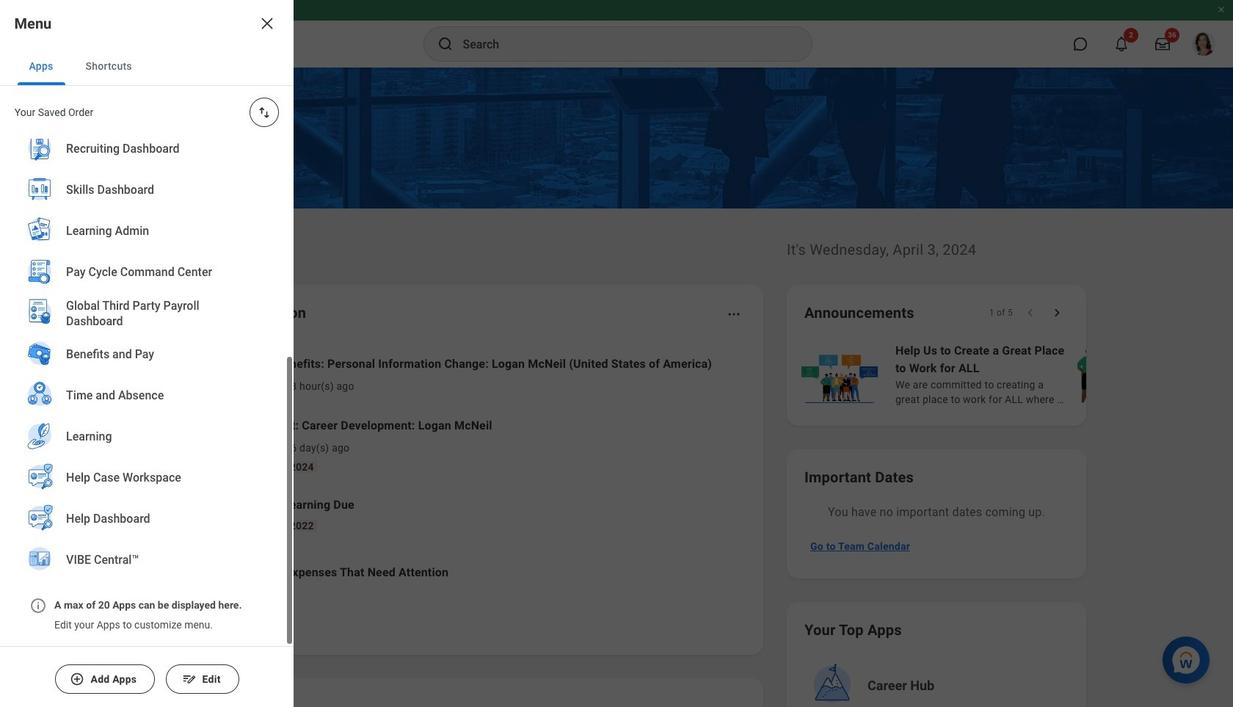 Task type: locate. For each thing, give the bounding box(es) containing it.
notifications large image
[[1115, 37, 1129, 51]]

status
[[990, 307, 1013, 319]]

sort image
[[257, 105, 272, 120]]

search image
[[437, 35, 454, 53]]

chevron left small image
[[1024, 305, 1038, 320]]

list
[[0, 0, 294, 593], [799, 341, 1234, 408], [164, 344, 746, 602]]

close environment banner image
[[1217, 5, 1226, 14]]

plus circle image
[[70, 672, 85, 687]]

profile logan mcneil element
[[1184, 28, 1225, 60]]

main content
[[0, 68, 1234, 707]]

tab list
[[0, 47, 294, 86]]

banner
[[0, 0, 1234, 68]]



Task type: describe. For each thing, give the bounding box(es) containing it.
text edit image
[[182, 672, 197, 687]]

inbox image
[[170, 615, 185, 630]]

info image
[[29, 597, 47, 615]]

chevron right small image
[[1050, 305, 1065, 320]]

x image
[[258, 15, 276, 32]]

inbox large image
[[1156, 37, 1170, 51]]

global navigation dialog
[[0, 0, 294, 707]]



Task type: vqa. For each thing, say whether or not it's contained in the screenshot.
Accounts Payable Manager
no



